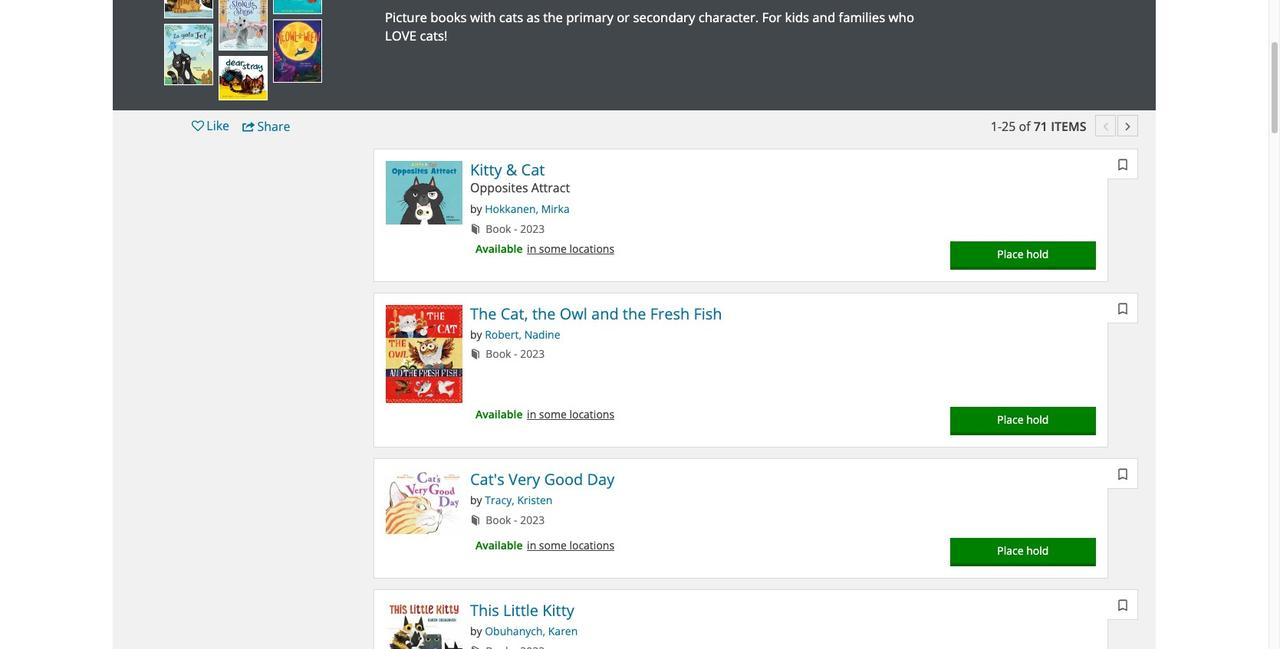 Task type: locate. For each thing, give the bounding box(es) containing it.
2 vertical spatial hold
[[1027, 544, 1049, 559]]

place hold
[[998, 247, 1049, 261], [998, 413, 1049, 427], [998, 544, 1049, 559]]

book - 2023
[[483, 222, 545, 236], [483, 347, 545, 362], [483, 513, 545, 528]]

place
[[998, 247, 1024, 261], [998, 413, 1024, 427], [998, 544, 1024, 559]]

1 vertical spatial locations
[[570, 407, 615, 422]]

1 vertical spatial 2023
[[520, 347, 545, 362]]

2 /> link from the top
[[1108, 293, 1139, 324]]

and right kids
[[813, 8, 836, 26]]

in down hokkanen, mirka link
[[527, 241, 536, 256]]

kitty
[[470, 160, 502, 181], [543, 601, 575, 622]]

kitty up "karen"
[[543, 601, 575, 622]]

place hold link for fresh
[[950, 407, 1096, 436]]

and right owl
[[592, 304, 619, 324]]

1 /> link from the top
[[1108, 149, 1139, 180]]

0 vertical spatial in
[[527, 241, 536, 256]]

3 book - 2023 from the top
[[483, 513, 545, 528]]

2 in from the top
[[527, 407, 536, 422]]

some down kristen
[[539, 539, 567, 553]]

1 by from the top
[[470, 202, 482, 216]]

3 in some locations button from the top
[[527, 539, 615, 553]]

4 by from the top
[[470, 625, 482, 639]]

the right as
[[543, 8, 563, 26]]

2 vertical spatial place
[[998, 544, 1024, 559]]

0 vertical spatial place
[[998, 247, 1024, 261]]

hold
[[1027, 247, 1049, 261], [1027, 413, 1049, 427], [1027, 544, 1049, 559]]

book - 2023 down hokkanen,
[[483, 222, 545, 236]]

secondary
[[633, 8, 695, 26]]

families
[[839, 8, 885, 26]]

book image
[[468, 347, 483, 362], [468, 645, 483, 650]]

some up cat's very good day link
[[539, 407, 567, 422]]

book image down this
[[468, 645, 483, 650]]

very
[[509, 469, 540, 490]]

angle right image
[[1119, 116, 1138, 135]]

1 vertical spatial place hold link
[[950, 407, 1096, 436]]

2 vertical spatial some
[[539, 539, 567, 553]]

available down hokkanen,
[[476, 241, 523, 256]]

attract
[[531, 180, 570, 197]]

2023
[[520, 222, 545, 236], [520, 347, 545, 362], [520, 513, 545, 528]]

3 book from the top
[[486, 513, 511, 528]]

0 vertical spatial available
[[476, 241, 523, 256]]

place for kristen
[[998, 544, 1024, 559]]

picture books with cats as the primary or secondary character. for kids and families who love cats!
[[385, 8, 914, 45]]

2023 for very
[[520, 513, 545, 528]]

book image down the
[[468, 347, 483, 362]]

0 vertical spatial locations
[[570, 241, 615, 256]]

2 vertical spatial available
[[476, 539, 523, 553]]

1 vertical spatial in
[[527, 407, 536, 422]]

-
[[514, 222, 518, 236], [514, 347, 518, 362], [514, 513, 518, 528]]

1 vertical spatial and
[[592, 304, 619, 324]]

by down the
[[470, 327, 482, 342]]

place hold link
[[950, 241, 1096, 270], [950, 407, 1096, 436], [950, 539, 1096, 567]]

1 vertical spatial place
[[998, 413, 1024, 427]]

0 vertical spatial book - 2023
[[483, 222, 545, 236]]

/> link
[[1108, 149, 1139, 180], [1108, 293, 1139, 324], [1108, 459, 1139, 489], [1108, 590, 1139, 621]]

0 vertical spatial available in some locations
[[476, 241, 615, 256]]

2023 down nadine
[[520, 347, 545, 362]]

tracy,
[[485, 493, 515, 508]]

1 vertical spatial available in some locations
[[476, 407, 615, 422]]

some for the
[[539, 407, 567, 422]]

1 book image from the top
[[468, 347, 483, 362]]

the left fresh
[[623, 304, 646, 324]]

cat's very good day image
[[386, 471, 463, 535]]

0 vertical spatial place hold
[[998, 247, 1049, 261]]

1 available in some locations from the top
[[476, 241, 615, 256]]

3 locations from the top
[[570, 539, 615, 553]]

1 book from the top
[[486, 222, 511, 236]]

export image
[[240, 118, 257, 135]]

2 available in some locations from the top
[[476, 407, 615, 422]]

3 place from the top
[[998, 544, 1024, 559]]

the inside picture books with cats as the primary or secondary character. for kids and families who love cats!
[[543, 8, 563, 26]]

angle left image
[[1096, 116, 1116, 135]]

by down cat's
[[470, 493, 482, 508]]

book - 2023 down robert, nadine link
[[483, 347, 545, 362]]

1 available from the top
[[476, 241, 523, 256]]

share
[[257, 118, 290, 135]]

3 2023 from the top
[[520, 513, 545, 528]]

1 - from the top
[[514, 222, 518, 236]]

1 horizontal spatial kitty
[[543, 601, 575, 622]]

1 vertical spatial -
[[514, 347, 518, 362]]

in some locations button down mirka
[[527, 241, 615, 256]]

1 vertical spatial kitty
[[543, 601, 575, 622]]

2 vertical spatial available in some locations
[[476, 539, 615, 553]]

book image
[[468, 222, 483, 236], [468, 513, 483, 528]]

in some locations button down kristen
[[527, 539, 615, 553]]

picture
[[385, 8, 427, 26]]

book - 2023 down tracy, kristen link
[[483, 513, 545, 528]]

robert, nadine link
[[485, 327, 560, 342]]

obuhanych,
[[485, 625, 546, 639]]

kitty left &
[[470, 160, 502, 181]]

place hold for fresh
[[998, 413, 1049, 427]]

1 in some locations button from the top
[[527, 241, 615, 256]]

0 vertical spatial book
[[486, 222, 511, 236]]

0 vertical spatial 2023
[[520, 222, 545, 236]]

by down this
[[470, 625, 482, 639]]

locations
[[570, 241, 615, 256], [570, 407, 615, 422], [570, 539, 615, 553]]

book - 2023 for cat,
[[483, 347, 545, 362]]

0 vertical spatial in some locations button
[[527, 241, 615, 256]]

1 some from the top
[[539, 241, 567, 256]]

some for good
[[539, 539, 567, 553]]

by
[[470, 202, 482, 216], [470, 327, 482, 342], [470, 493, 482, 508], [470, 625, 482, 639]]

2023 down kristen
[[520, 513, 545, 528]]

in some locations button
[[527, 241, 615, 256], [527, 407, 615, 422], [527, 539, 615, 553]]

2 vertical spatial book - 2023
[[483, 513, 545, 528]]

cat,
[[501, 304, 528, 324]]

available in some locations
[[476, 241, 615, 256], [476, 407, 615, 422], [476, 539, 615, 553]]

2023 down hokkanen, mirka link
[[520, 222, 545, 236]]

locations down day
[[570, 539, 615, 553]]

in down kristen
[[527, 539, 536, 553]]

- for very
[[514, 513, 518, 528]]

3 place hold link from the top
[[950, 539, 1096, 567]]

as
[[527, 8, 540, 26]]

2 available from the top
[[476, 407, 523, 422]]

0 horizontal spatial kitty
[[470, 160, 502, 181]]

locations up day
[[570, 407, 615, 422]]

the for owl
[[623, 304, 646, 324]]

2 book image from the top
[[468, 645, 483, 650]]

2 vertical spatial place hold
[[998, 544, 1049, 559]]

1 vertical spatial some
[[539, 407, 567, 422]]

2 some from the top
[[539, 407, 567, 422]]

2 place hold from the top
[[998, 413, 1049, 427]]

2 vertical spatial locations
[[570, 539, 615, 553]]

2 vertical spatial in
[[527, 539, 536, 553]]

2 vertical spatial in some locations button
[[527, 539, 615, 553]]

1 vertical spatial in some locations button
[[527, 407, 615, 422]]

1 vertical spatial book image
[[468, 645, 483, 650]]

like
[[207, 117, 229, 134]]

locations for owl
[[570, 407, 615, 422]]

this
[[470, 601, 499, 622]]

some down mirka
[[539, 241, 567, 256]]

3 in from the top
[[527, 539, 536, 553]]

2 hold from the top
[[1027, 413, 1049, 427]]

robert,
[[485, 327, 522, 342]]

3 available in some locations from the top
[[476, 539, 615, 553]]

nadine
[[525, 327, 560, 342]]

0 vertical spatial hold
[[1027, 247, 1049, 261]]

0 vertical spatial some
[[539, 241, 567, 256]]

0 vertical spatial book image
[[468, 347, 483, 362]]

0 vertical spatial place hold link
[[950, 241, 1096, 270]]

- down hokkanen,
[[514, 222, 518, 236]]

book down tracy,
[[486, 513, 511, 528]]

2 - from the top
[[514, 347, 518, 362]]

2 locations from the top
[[570, 407, 615, 422]]

available down tracy,
[[476, 539, 523, 553]]

0 vertical spatial book image
[[468, 222, 483, 236]]

kristen
[[517, 493, 553, 508]]

available
[[476, 241, 523, 256], [476, 407, 523, 422], [476, 539, 523, 553]]

available in some locations down mirka
[[476, 241, 615, 256]]

by inside the cat, the owl and the fresh fish by robert, nadine
[[470, 327, 482, 342]]

1 horizontal spatial and
[[813, 8, 836, 26]]

book image down opposites
[[468, 222, 483, 236]]

book down robert,
[[486, 347, 511, 362]]

book - 2023 for very
[[483, 513, 545, 528]]

kitty &amp; cat image
[[386, 161, 463, 225]]

opposites
[[470, 180, 528, 197]]

3 by from the top
[[470, 493, 482, 508]]

book
[[486, 222, 511, 236], [486, 347, 511, 362], [486, 513, 511, 528]]

2 by from the top
[[470, 327, 482, 342]]

the
[[543, 8, 563, 26], [532, 304, 556, 324], [623, 304, 646, 324]]

available in some locations up cat's very good day link
[[476, 407, 615, 422]]

0 vertical spatial kitty
[[470, 160, 502, 181]]

available in some locations down kristen
[[476, 539, 615, 553]]

by down opposites
[[470, 202, 482, 216]]

3 /> link from the top
[[1108, 459, 1139, 489]]

and
[[813, 8, 836, 26], [592, 304, 619, 324]]

2 2023 from the top
[[520, 347, 545, 362]]

in for cat,
[[527, 407, 536, 422]]

1 vertical spatial book image
[[468, 513, 483, 528]]

0 horizontal spatial and
[[592, 304, 619, 324]]

with
[[470, 8, 496, 26]]

0 vertical spatial -
[[514, 222, 518, 236]]

available up cat's
[[476, 407, 523, 422]]

book down hokkanen,
[[486, 222, 511, 236]]

locations down mirka
[[570, 241, 615, 256]]

1 vertical spatial book
[[486, 347, 511, 362]]

love
[[385, 27, 417, 45]]

owl
[[560, 304, 588, 324]]

in up very
[[527, 407, 536, 422]]

book image down cat's
[[468, 513, 483, 528]]

2 vertical spatial place hold link
[[950, 539, 1096, 567]]

- down tracy, kristen link
[[514, 513, 518, 528]]

some
[[539, 241, 567, 256], [539, 407, 567, 422], [539, 539, 567, 553]]

2 vertical spatial -
[[514, 513, 518, 528]]

books
[[431, 8, 467, 26]]

2 vertical spatial book
[[486, 513, 511, 528]]

1 vertical spatial hold
[[1027, 413, 1049, 427]]

3 some from the top
[[539, 539, 567, 553]]

2 book - 2023 from the top
[[483, 347, 545, 362]]

kitty & cat opposites attract by hokkanen, mirka
[[470, 160, 570, 216]]

2 place hold link from the top
[[950, 407, 1096, 436]]

fresh
[[650, 304, 690, 324]]

book for the
[[486, 347, 511, 362]]

in for very
[[527, 539, 536, 553]]

- down robert, nadine link
[[514, 347, 518, 362]]

by inside this little kitty by obuhanych, karen
[[470, 625, 482, 639]]

cat's
[[470, 469, 505, 490]]

2 vertical spatial 2023
[[520, 513, 545, 528]]

who
[[889, 8, 914, 26]]

1 vertical spatial place hold
[[998, 413, 1049, 427]]

1-25 of 71 items
[[991, 118, 1087, 135]]

hokkanen, mirka link
[[485, 202, 570, 216]]

2 book from the top
[[486, 347, 511, 362]]

3 available from the top
[[476, 539, 523, 553]]

/> link for cat's very good day
[[1108, 459, 1139, 489]]

1 vertical spatial available
[[476, 407, 523, 422]]

1 vertical spatial book - 2023
[[483, 347, 545, 362]]

1 place hold from the top
[[998, 247, 1049, 261]]

2 in some locations button from the top
[[527, 407, 615, 422]]

cats
[[499, 8, 523, 26]]

3 - from the top
[[514, 513, 518, 528]]

3 hold from the top
[[1027, 544, 1049, 559]]

2 place from the top
[[998, 413, 1024, 427]]

place hold for kristen
[[998, 544, 1049, 559]]

primary
[[566, 8, 614, 26]]

3 place hold from the top
[[998, 544, 1049, 559]]

in some locations button up good
[[527, 407, 615, 422]]

0 vertical spatial and
[[813, 8, 836, 26]]

in
[[527, 241, 536, 256], [527, 407, 536, 422], [527, 539, 536, 553]]



Task type: describe. For each thing, give the bounding box(es) containing it.
by inside "cat's very good day by tracy, kristen"
[[470, 493, 482, 508]]

2 book image from the top
[[468, 513, 483, 528]]

25
[[1002, 118, 1016, 135]]

available for the
[[476, 407, 523, 422]]

of
[[1019, 118, 1031, 135]]

- for cat,
[[514, 347, 518, 362]]

cat's very good day by tracy, kristen
[[470, 469, 615, 508]]

1-
[[991, 118, 1002, 135]]

little
[[503, 601, 539, 622]]

or
[[617, 8, 630, 26]]

fish
[[694, 304, 722, 324]]

place for fresh
[[998, 413, 1024, 427]]

book for cat's
[[486, 513, 511, 528]]

&
[[506, 160, 517, 181]]

this little kitty image
[[386, 603, 463, 650]]

1 in from the top
[[527, 241, 536, 256]]

heart empty image
[[189, 117, 207, 134]]

tracy, kristen link
[[485, 493, 553, 508]]

place hold link for kristen
[[950, 539, 1096, 567]]

kids
[[785, 8, 809, 26]]

kitty inside this little kitty by obuhanych, karen
[[543, 601, 575, 622]]

and inside picture books with cats as the primary or secondary character. for kids and families who love cats!
[[813, 8, 836, 26]]

obuhanych, karen link
[[485, 625, 578, 639]]

1 2023 from the top
[[520, 222, 545, 236]]

by inside kitty & cat opposites attract by hokkanen, mirka
[[470, 202, 482, 216]]

1 place hold link from the top
[[950, 241, 1096, 270]]

like button
[[185, 116, 234, 136]]

day
[[587, 469, 615, 490]]

/> link for the cat, the owl and the fresh fish
[[1108, 293, 1139, 324]]

1 locations from the top
[[570, 241, 615, 256]]

available in some locations for the
[[476, 407, 615, 422]]

kitty inside kitty & cat opposites attract by hokkanen, mirka
[[470, 160, 502, 181]]

available in some locations for good
[[476, 539, 615, 553]]

and inside the cat, the owl and the fresh fish by robert, nadine
[[592, 304, 619, 324]]

/> link for kitty & cat
[[1108, 149, 1139, 180]]

mirka
[[541, 202, 570, 216]]

items
[[1051, 118, 1087, 135]]

character.
[[699, 8, 759, 26]]

the
[[470, 304, 497, 324]]

the cat, the owl and the fresh fish link
[[470, 304, 722, 324]]

1 hold from the top
[[1027, 247, 1049, 261]]

2023 for cat,
[[520, 347, 545, 362]]

locations for day
[[570, 539, 615, 553]]

karen
[[548, 625, 578, 639]]

for
[[762, 8, 782, 26]]

available for cat's
[[476, 539, 523, 553]]

71
[[1034, 118, 1048, 135]]

1 place from the top
[[998, 247, 1024, 261]]

hokkanen,
[[485, 202, 539, 216]]

cat
[[521, 160, 545, 181]]

4 /> link from the top
[[1108, 590, 1139, 621]]

the up nadine
[[532, 304, 556, 324]]

hold for fresh
[[1027, 413, 1049, 427]]

cat's very good day link
[[470, 469, 615, 490]]

cats!
[[420, 27, 448, 45]]

this little kitty link
[[470, 601, 575, 622]]

in some locations button for good
[[527, 539, 615, 553]]

the for cats
[[543, 8, 563, 26]]

this little kitty by obuhanych, karen
[[470, 601, 578, 639]]

kitty & cat link
[[470, 160, 545, 181]]

the cat, the owl and the fresh fish image
[[386, 305, 463, 403]]

good
[[544, 469, 583, 490]]

the cat, the owl and the fresh fish by robert, nadine
[[470, 304, 722, 342]]

hold for kristen
[[1027, 544, 1049, 559]]

1 book image from the top
[[468, 222, 483, 236]]

1 book - 2023 from the top
[[483, 222, 545, 236]]

in some locations button for the
[[527, 407, 615, 422]]



Task type: vqa. For each thing, say whether or not it's contained in the screenshot.
cd
no



